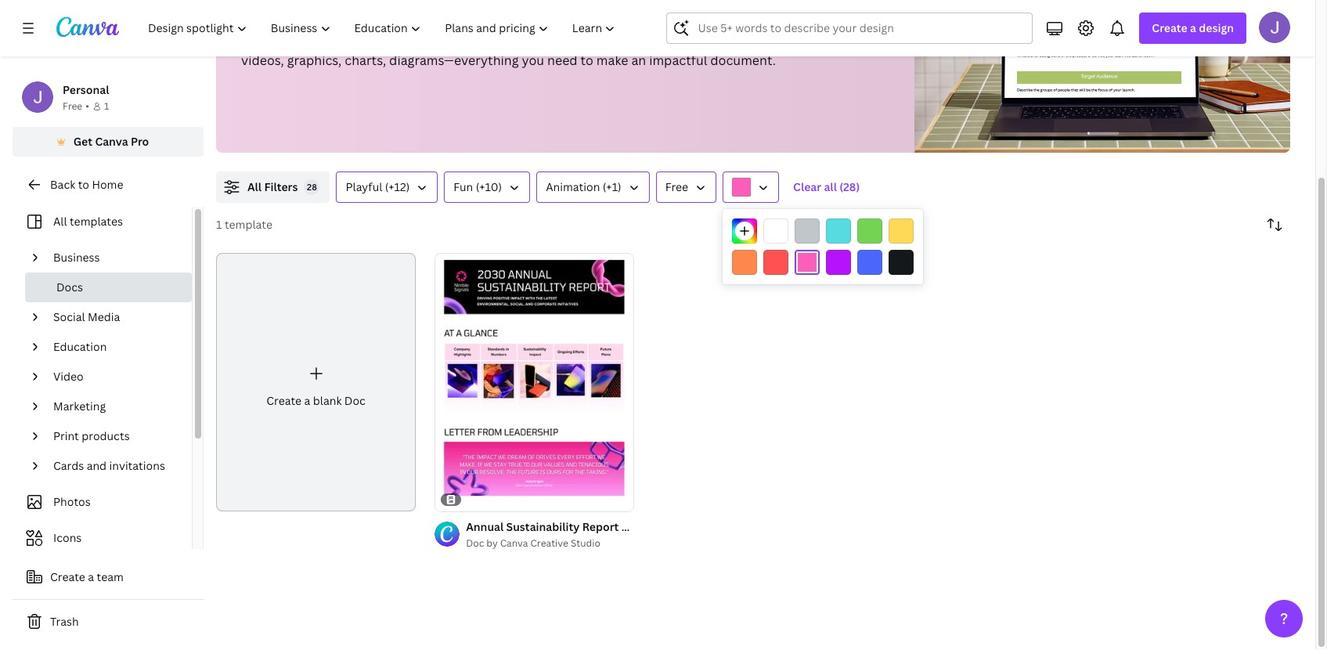 Task type: locate. For each thing, give the bounding box(es) containing it.
icons link
[[22, 523, 183, 553]]

#4a66fb image
[[858, 250, 883, 275], [858, 250, 883, 275]]

0 vertical spatial templates
[[626, 31, 686, 49]]

canva left pro
[[95, 134, 128, 149]]

free left •
[[63, 99, 82, 113]]

1 vertical spatial to
[[78, 177, 89, 192]]

1 vertical spatial templates
[[70, 214, 123, 229]]

design
[[1199, 20, 1234, 35]]

pro
[[131, 134, 149, 149]]

0 horizontal spatial free
[[63, 99, 82, 113]]

docs
[[594, 31, 623, 49]]

a left the blank
[[304, 393, 310, 408]]

blank
[[313, 393, 342, 408]]

templates down back to home
[[70, 214, 123, 229]]

create inside button
[[50, 569, 85, 584]]

doc
[[345, 393, 366, 408], [466, 537, 484, 550]]

free button
[[656, 172, 717, 203]]

1 left template
[[216, 217, 222, 232]]

docs.
[[513, 31, 546, 49]]

0 horizontal spatial create
[[50, 569, 85, 584]]

0 horizontal spatial to
[[78, 177, 89, 192]]

free inside free 'button'
[[666, 179, 689, 194]]

animation (+1) button
[[537, 172, 650, 203]]

a left design
[[1191, 20, 1197, 35]]

with up 'diagrams—everything'
[[443, 31, 469, 49]]

to right back on the top left of page
[[78, 177, 89, 192]]

doc left by
[[466, 537, 484, 550]]

fun
[[454, 179, 473, 194]]

2 vertical spatial a
[[88, 569, 94, 584]]

fun (+10)
[[454, 179, 502, 194]]

with
[[443, 31, 469, 49], [690, 31, 716, 49]]

create for create a blank doc
[[267, 393, 302, 408]]

get
[[73, 134, 92, 149]]

and
[[87, 458, 107, 473]]

0 horizontal spatial templates
[[70, 214, 123, 229]]

to
[[581, 52, 594, 69], [78, 177, 89, 192]]

1
[[104, 99, 109, 113], [216, 217, 222, 232]]

1 right •
[[104, 99, 109, 113]]

canva inside make beautiful visual documents with canva docs. design docs templates with photos, videos, graphics, charts, diagrams—everything you need to make an impactful document.
[[472, 31, 510, 49]]

fun (+10) button
[[444, 172, 530, 203]]

0 vertical spatial 1
[[104, 99, 109, 113]]

0 horizontal spatial a
[[88, 569, 94, 584]]

1 horizontal spatial with
[[690, 31, 716, 49]]

1 for 1 template
[[216, 217, 222, 232]]

a left team
[[88, 569, 94, 584]]

1 horizontal spatial to
[[581, 52, 594, 69]]

charts,
[[345, 52, 386, 69]]

you
[[522, 52, 544, 69]]

create left design
[[1153, 20, 1188, 35]]

#fed958 image
[[889, 219, 914, 244], [889, 219, 914, 244]]

to right the need
[[581, 52, 594, 69]]

1 vertical spatial create
[[267, 393, 302, 408]]

get canva pro
[[73, 134, 149, 149]]

1 vertical spatial canva
[[95, 134, 128, 149]]

0 horizontal spatial doc
[[345, 393, 366, 408]]

doc right the blank
[[345, 393, 366, 408]]

cards and invitations link
[[47, 451, 183, 481]]

1 horizontal spatial all
[[248, 179, 262, 194]]

create down the icons
[[50, 569, 85, 584]]

template
[[225, 217, 273, 232]]

all down back on the top left of page
[[53, 214, 67, 229]]

create inside dropdown button
[[1153, 20, 1188, 35]]

create for create a team
[[50, 569, 85, 584]]

a
[[1191, 20, 1197, 35], [304, 393, 310, 408], [88, 569, 94, 584]]

clear all (28)
[[794, 179, 860, 194]]

all left filters on the left top of page
[[248, 179, 262, 194]]

0 horizontal spatial with
[[443, 31, 469, 49]]

0 vertical spatial a
[[1191, 20, 1197, 35]]

templates up an
[[626, 31, 686, 49]]

a inside button
[[88, 569, 94, 584]]

1 vertical spatial 1
[[216, 217, 222, 232]]

annual sustainability report professional doc in black pink purple tactile 3d style image
[[435, 253, 635, 512]]

1 vertical spatial a
[[304, 393, 310, 408]]

with up the impactful
[[690, 31, 716, 49]]

create a team
[[50, 569, 124, 584]]

business
[[53, 250, 100, 265]]

create for create a design
[[1153, 20, 1188, 35]]

doc by canva creative studio
[[466, 537, 601, 550]]

products
[[82, 428, 130, 443]]

#15181b image
[[889, 250, 914, 275]]

0 horizontal spatial all
[[53, 214, 67, 229]]

impactful
[[649, 52, 708, 69]]

create a design
[[1153, 20, 1234, 35]]

canva right by
[[500, 537, 528, 550]]

all
[[248, 179, 262, 194], [53, 214, 67, 229]]

canva left the docs.
[[472, 31, 510, 49]]

education link
[[47, 332, 183, 362]]

business link
[[47, 243, 183, 273]]

back
[[50, 177, 75, 192]]

1 horizontal spatial a
[[304, 393, 310, 408]]

add a new color image
[[732, 219, 757, 244]]

create
[[1153, 20, 1188, 35], [267, 393, 302, 408], [50, 569, 85, 584]]

free right (+1)
[[666, 179, 689, 194]]

1 vertical spatial free
[[666, 179, 689, 194]]

0 vertical spatial free
[[63, 99, 82, 113]]

videos,
[[241, 52, 284, 69]]

0 vertical spatial all
[[248, 179, 262, 194]]

beautiful
[[276, 31, 331, 49]]

#55dbe0 image
[[826, 219, 851, 244], [826, 219, 851, 244]]

#c1c6cb image
[[795, 219, 820, 244]]

2 horizontal spatial a
[[1191, 20, 1197, 35]]

education
[[53, 339, 107, 354]]

1 horizontal spatial 1
[[216, 217, 222, 232]]

create left the blank
[[267, 393, 302, 408]]

cards
[[53, 458, 84, 473]]

all for all filters
[[248, 179, 262, 194]]

0 horizontal spatial 1
[[104, 99, 109, 113]]

visual
[[334, 31, 369, 49]]

1 horizontal spatial create
[[267, 393, 302, 408]]

trash link
[[13, 606, 204, 638]]

#ffffff image
[[764, 219, 789, 244], [764, 219, 789, 244]]

#fd5152 image
[[764, 250, 789, 275], [764, 250, 789, 275]]

free
[[63, 99, 82, 113], [666, 179, 689, 194]]

0 vertical spatial to
[[581, 52, 594, 69]]

1 horizontal spatial free
[[666, 179, 689, 194]]

templates
[[626, 31, 686, 49], [70, 214, 123, 229]]

trash
[[50, 614, 79, 629]]

video
[[53, 369, 83, 384]]

2 vertical spatial create
[[50, 569, 85, 584]]

0 vertical spatial canva
[[472, 31, 510, 49]]

1 vertical spatial doc
[[466, 537, 484, 550]]

doc by canva creative studio link
[[466, 536, 635, 552]]

0 vertical spatial create
[[1153, 20, 1188, 35]]

free •
[[63, 99, 89, 113]]

animation
[[546, 179, 600, 194]]

Sort by button
[[1260, 209, 1291, 240]]

None search field
[[667, 13, 1033, 44]]

#74d353 image
[[858, 219, 883, 244]]

media
[[88, 309, 120, 324]]

canva
[[472, 31, 510, 49], [95, 134, 128, 149], [500, 537, 528, 550]]

1 horizontal spatial templates
[[626, 31, 686, 49]]

create a blank doc link
[[216, 253, 416, 512]]

create a team button
[[13, 562, 204, 593]]

28 filter options selected element
[[304, 179, 320, 195]]

1 vertical spatial all
[[53, 214, 67, 229]]

(+1)
[[603, 179, 622, 194]]

2 horizontal spatial create
[[1153, 20, 1188, 35]]

a inside dropdown button
[[1191, 20, 1197, 35]]

(+12)
[[385, 179, 410, 194]]



Task type: vqa. For each thing, say whether or not it's contained in the screenshot.
Marketing link
yes



Task type: describe. For each thing, give the bounding box(es) containing it.
1 horizontal spatial doc
[[466, 537, 484, 550]]

create a blank doc element
[[216, 253, 416, 512]]

diagrams—everything
[[389, 52, 519, 69]]

#fd5ebb image
[[732, 178, 751, 197]]

print products link
[[47, 421, 183, 451]]

back to home
[[50, 177, 123, 192]]

make
[[241, 31, 273, 49]]

a for team
[[88, 569, 94, 584]]

#fe884c image
[[732, 250, 757, 275]]

1 with from the left
[[443, 31, 469, 49]]

playful (+12) button
[[336, 172, 438, 203]]

jacob simon image
[[1260, 12, 1291, 43]]

personal
[[63, 82, 109, 97]]

#b612fb image
[[826, 250, 851, 275]]

creative
[[531, 537, 569, 550]]

(+10)
[[476, 179, 502, 194]]

clear
[[794, 179, 822, 194]]

social
[[53, 309, 85, 324]]

team
[[97, 569, 124, 584]]

add a new color image
[[732, 219, 757, 244]]

invitations
[[109, 458, 165, 473]]

all
[[824, 179, 837, 194]]

social media
[[53, 309, 120, 324]]

all templates
[[53, 214, 123, 229]]

#c1c6cb image
[[795, 219, 820, 244]]

2 with from the left
[[690, 31, 716, 49]]

Search search field
[[698, 13, 1023, 43]]

all filters
[[248, 179, 298, 194]]

#b612fb image
[[826, 250, 851, 275]]

playful
[[346, 179, 382, 194]]

an
[[632, 52, 646, 69]]

top level navigation element
[[138, 13, 629, 44]]

docs
[[56, 280, 83, 295]]

by
[[487, 537, 498, 550]]

make beautiful visual documents with canva docs. design docs templates with photos, videos, graphics, charts, diagrams—everything you need to make an impactful document.
[[241, 31, 776, 69]]

photos
[[53, 494, 91, 509]]

marketing
[[53, 399, 106, 414]]

video link
[[47, 362, 183, 392]]

photos link
[[22, 487, 183, 517]]

•
[[86, 99, 89, 113]]

home
[[92, 177, 123, 192]]

studio
[[571, 537, 601, 550]]

cards and invitations
[[53, 458, 165, 473]]

document.
[[711, 52, 776, 69]]

documents
[[372, 31, 440, 49]]

animation (+1)
[[546, 179, 622, 194]]

a for blank
[[304, 393, 310, 408]]

#74d353 image
[[858, 219, 883, 244]]

design
[[549, 31, 590, 49]]

1 template
[[216, 217, 273, 232]]

canva inside "button"
[[95, 134, 128, 149]]

#15181b image
[[889, 250, 914, 275]]

get canva pro button
[[13, 127, 204, 157]]

clear all (28) button
[[786, 172, 868, 203]]

#fd5ebb image
[[795, 250, 820, 275]]

create a design button
[[1140, 13, 1247, 44]]

#fe884c image
[[732, 250, 757, 275]]

all for all templates
[[53, 214, 67, 229]]

photos,
[[719, 31, 765, 49]]

graphics,
[[287, 52, 342, 69]]

icons
[[53, 530, 82, 545]]

filters
[[264, 179, 298, 194]]

#fd5ebb image
[[795, 250, 820, 275]]

playful (+12)
[[346, 179, 410, 194]]

free for free
[[666, 179, 689, 194]]

templates inside all templates link
[[70, 214, 123, 229]]

28
[[307, 181, 317, 193]]

2 vertical spatial canva
[[500, 537, 528, 550]]

#fd5ebb image
[[732, 178, 751, 197]]

create a blank doc
[[267, 393, 366, 408]]

print products
[[53, 428, 130, 443]]

print
[[53, 428, 79, 443]]

templates inside make beautiful visual documents with canva docs. design docs templates with photos, videos, graphics, charts, diagrams—everything you need to make an impactful document.
[[626, 31, 686, 49]]

a for design
[[1191, 20, 1197, 35]]

1 for 1
[[104, 99, 109, 113]]

(28)
[[840, 179, 860, 194]]

to inside make beautiful visual documents with canva docs. design docs templates with photos, videos, graphics, charts, diagrams—everything you need to make an impactful document.
[[581, 52, 594, 69]]

need
[[548, 52, 578, 69]]

all templates link
[[22, 207, 183, 237]]

free for free •
[[63, 99, 82, 113]]

0 vertical spatial doc
[[345, 393, 366, 408]]

marketing link
[[47, 392, 183, 421]]

back to home link
[[13, 169, 204, 201]]

social media link
[[47, 302, 183, 332]]

make
[[597, 52, 629, 69]]



